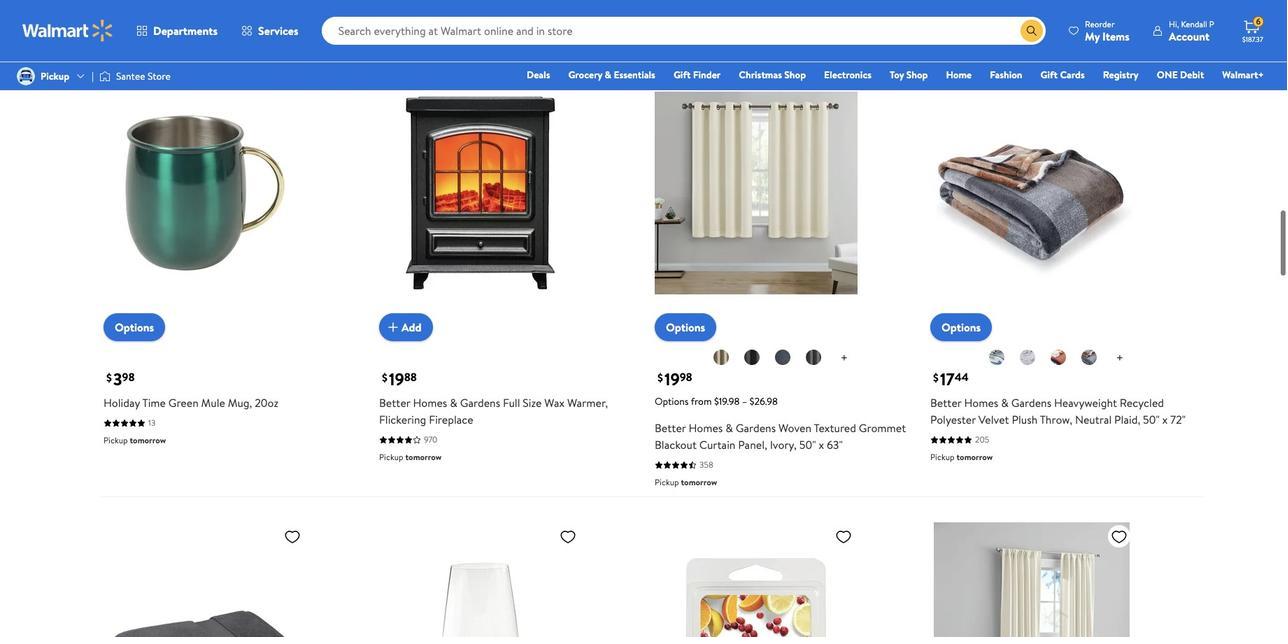 Task type: vqa. For each thing, say whether or not it's contained in the screenshot.
Homes in Better Homes & Gardens Heavyweight Recycled Polyester Velvet Plush Throw, Neutral Plaid, 50" x 72"
yes



Task type: describe. For each thing, give the bounding box(es) containing it.
mainstays southport ivory solid color light filtering rod pocket curtain panel pair, 40" x 84" image
[[930, 523, 1133, 637]]

size
[[523, 395, 542, 411]]

options link for 17
[[930, 314, 992, 342]]

one debit link
[[1151, 67, 1211, 83]]

|
[[92, 69, 94, 83]]

cranberry mandarin splash scented wax melts, better homes & gardens, 2.5 oz (1-pack) image
[[655, 523, 858, 637]]

+ button for 19
[[829, 347, 859, 370]]

options from $19.98 – $26.98
[[655, 395, 778, 409]]

black image
[[743, 349, 760, 366]]

flickering
[[379, 412, 426, 428]]

hi,
[[1169, 18, 1179, 30]]

wax
[[544, 395, 565, 411]]

options for 19
[[666, 320, 705, 335]]

better homes & gardens clear flared red wine glass with stem, 4 pack image
[[379, 523, 582, 637]]

pickup tomorrow down the "358"
[[655, 477, 717, 488]]

98 for 3
[[122, 370, 135, 385]]

blue image
[[774, 349, 791, 366]]

mule
[[201, 395, 225, 411]]

better for 17
[[930, 395, 962, 411]]

add to favorites list, cranberry mandarin splash scented wax melts, better homes & gardens, 2.5 oz (1-pack) image
[[835, 528, 852, 546]]

gray image
[[805, 349, 822, 366]]

hi, kendall p account
[[1169, 18, 1214, 44]]

$26.98
[[750, 395, 778, 409]]

$ for $ 19 98
[[658, 370, 663, 386]]

store
[[148, 69, 171, 83]]

walmart+
[[1222, 68, 1264, 82]]

fireplace
[[429, 412, 473, 428]]

tomorrow for 19
[[405, 451, 442, 463]]

debit
[[1180, 68, 1204, 82]]

tomorrow for 3
[[130, 435, 166, 447]]

add to favorites list, hotel style egyptian cotton bath towel, charcoal sky image
[[284, 528, 301, 546]]

$ 3 98
[[106, 367, 135, 391]]

grommet
[[859, 421, 906, 436]]

account
[[1169, 28, 1210, 44]]

63"
[[827, 437, 843, 453]]

holiday
[[104, 395, 140, 411]]

shop for toy shop
[[906, 68, 928, 82]]

add to favorites list, better homes & gardens woven textured grommet blackout curtain panel, ivory, 50" x 63" image
[[835, 62, 852, 79]]

& for better homes & gardens heavyweight recycled polyester velvet plush throw, neutral plaid, 50" x 72"
[[1001, 395, 1009, 411]]

gift finder link
[[667, 67, 727, 83]]

$19.98
[[714, 395, 740, 409]]

$ for $ 19 88
[[382, 370, 388, 386]]

options for 17
[[942, 320, 981, 335]]

better homes & gardens full size wax warmer, flickering fireplace
[[379, 395, 608, 428]]

search icon image
[[1026, 25, 1038, 36]]

from
[[691, 395, 712, 409]]

6
[[1256, 16, 1261, 27]]

toy shop link
[[884, 67, 934, 83]]

my
[[1085, 28, 1100, 44]]

throw,
[[1040, 412, 1073, 428]]

essentials
[[614, 68, 655, 82]]

cards
[[1060, 68, 1085, 82]]

fashion
[[990, 68, 1022, 82]]

one
[[1157, 68, 1178, 82]]

gift cards
[[1041, 68, 1085, 82]]

grocery
[[568, 68, 602, 82]]

neutral
[[1075, 412, 1112, 428]]

& right grocery
[[605, 68, 611, 82]]

better for 19
[[379, 395, 410, 411]]

& for better homes & gardens full size wax warmer, flickering fireplace
[[450, 395, 457, 411]]

fashion link
[[984, 67, 1029, 83]]

pickup tomorrow for 3
[[104, 435, 166, 447]]

205
[[975, 434, 989, 446]]

$ 19 98
[[658, 367, 692, 391]]

homes for 17
[[964, 395, 999, 411]]

pickup tomorrow for 19
[[379, 451, 442, 463]]

home link
[[940, 67, 978, 83]]

better homes & gardens heavyweight recycled polyester velvet plush throw, neutral plaid, 50" x 72"
[[930, 395, 1186, 428]]

pickup tomorrow for 17
[[930, 451, 993, 463]]

reorder my items
[[1085, 18, 1130, 44]]

kendall
[[1181, 18, 1207, 30]]

curtain
[[699, 437, 736, 453]]

6 $187.37
[[1242, 16, 1263, 44]]

grocery & essentials
[[568, 68, 655, 82]]

20oz
[[255, 395, 278, 411]]

options link for 3
[[104, 314, 165, 342]]

better homes & gardens full size wax warmer, flickering fireplace image
[[379, 56, 582, 330]]

& for better homes & gardens woven textured grommet blackout curtain panel, ivory, 50" x 63"
[[726, 421, 733, 436]]

gift for gift finder
[[674, 68, 691, 82]]

tomorrow for 17
[[957, 451, 993, 463]]

add
[[402, 320, 422, 335]]

3
[[113, 367, 122, 391]]

velvet
[[979, 412, 1009, 428]]

neutral plaid image
[[1081, 349, 1097, 366]]

items
[[1103, 28, 1130, 44]]

Search search field
[[322, 17, 1046, 45]]

christmas shop
[[739, 68, 806, 82]]

13
[[148, 417, 156, 429]]

add to cart image
[[385, 319, 402, 336]]



Task type: locate. For each thing, give the bounding box(es) containing it.
options for 3
[[115, 320, 154, 335]]

homes inside better homes & gardens heavyweight recycled polyester velvet plush throw, neutral plaid, 50" x 72"
[[964, 395, 999, 411]]

$ inside $ 3 98
[[106, 370, 112, 386]]

reorder
[[1085, 18, 1115, 30]]

1 horizontal spatial gift
[[1041, 68, 1058, 82]]

homes inside better homes & gardens woven textured grommet blackout curtain panel, ivory, 50" x 63"
[[689, 421, 723, 436]]

1 horizontal spatial options link
[[655, 314, 717, 342]]

holiday time green mule mug, 20oz
[[104, 395, 278, 411]]

polyester
[[930, 412, 976, 428]]

& up "fireplace"
[[450, 395, 457, 411]]

98 inside the $ 19 98
[[680, 370, 692, 385]]

pickup tomorrow
[[930, 0, 993, 12], [104, 435, 166, 447], [379, 451, 442, 463], [930, 451, 993, 463], [655, 477, 717, 488]]

multi stripe image
[[1050, 349, 1067, 366]]

plaid,
[[1115, 412, 1141, 428]]

0 vertical spatial x
[[1163, 412, 1168, 428]]

$ for $ 17 44
[[933, 370, 939, 386]]

50"
[[1143, 412, 1160, 428], [799, 437, 816, 453]]

1 98 from the left
[[122, 370, 135, 385]]

2 + from the left
[[1116, 349, 1124, 367]]

2 19 from the left
[[665, 367, 680, 391]]

gardens inside better homes & gardens full size wax warmer, flickering fireplace
[[460, 395, 500, 411]]

gift finder
[[674, 68, 721, 82]]

0 horizontal spatial gift
[[674, 68, 691, 82]]

options link up $ 3 98
[[104, 314, 165, 342]]

19 for $ 19 88
[[389, 367, 404, 391]]

+ button right the gray icon
[[829, 347, 859, 370]]

add to favorites list, mainstays southport ivory solid color light filtering rod pocket curtain panel pair, 40" x 84" image
[[1111, 528, 1128, 546]]

$ up options from $19.98 – $26.98
[[658, 370, 663, 386]]

homes up velvet
[[964, 395, 999, 411]]

shop for christmas shop
[[784, 68, 806, 82]]

2 $ from the left
[[382, 370, 388, 386]]

98 for 19
[[680, 370, 692, 385]]

walmart image
[[22, 20, 113, 42]]

1 + button from the left
[[829, 347, 859, 370]]

1 shop from the left
[[784, 68, 806, 82]]

better homes & gardens heavyweight recycled polyester velvet plush throw, neutral plaid, 50" x 72" image
[[930, 56, 1133, 330]]

2 gift from the left
[[1041, 68, 1058, 82]]

better inside better homes & gardens woven textured grommet blackout curtain panel, ivory, 50" x 63"
[[655, 421, 686, 436]]

19 up flickering
[[389, 367, 404, 391]]

0 horizontal spatial x
[[819, 437, 824, 453]]

gift inside gift cards link
[[1041, 68, 1058, 82]]

homes up "fireplace"
[[413, 395, 447, 411]]

0 vertical spatial 50"
[[1143, 412, 1160, 428]]

1 horizontal spatial x
[[1163, 412, 1168, 428]]

santee
[[116, 69, 145, 83]]

blackout
[[655, 437, 697, 453]]

finder
[[693, 68, 721, 82]]

2 shop from the left
[[906, 68, 928, 82]]

better homes & gardens woven textured grommet blackout curtain panel, ivory, 50" x 63" image
[[655, 56, 858, 330]]

& inside better homes & gardens full size wax warmer, flickering fireplace
[[450, 395, 457, 411]]

services
[[258, 23, 298, 38]]

plush
[[1012, 412, 1038, 428]]

add to favorites list, better homes & gardens clear flared red wine glass with stem, 4 pack image
[[560, 528, 576, 546]]

x
[[1163, 412, 1168, 428], [819, 437, 824, 453]]

0 horizontal spatial gardens
[[460, 395, 500, 411]]

p
[[1209, 18, 1214, 30]]

registry link
[[1097, 67, 1145, 83]]

 image for santee store
[[99, 69, 111, 83]]

pickup tomorrow down 970 at bottom left
[[379, 451, 442, 463]]

2 horizontal spatial options link
[[930, 314, 992, 342]]

x inside better homes & gardens woven textured grommet blackout curtain panel, ivory, 50" x 63"
[[819, 437, 824, 453]]

gift inside gift finder link
[[674, 68, 691, 82]]

50" inside better homes & gardens heavyweight recycled polyester velvet plush throw, neutral plaid, 50" x 72"
[[1143, 412, 1160, 428]]

full
[[503, 395, 520, 411]]

gift left cards on the right of the page
[[1041, 68, 1058, 82]]

98 up from
[[680, 370, 692, 385]]

gardens up 'plush'
[[1011, 395, 1052, 411]]

0 horizontal spatial better
[[379, 395, 410, 411]]

walmart+ link
[[1216, 67, 1270, 83]]

mug,
[[228, 395, 252, 411]]

98 up the holiday
[[122, 370, 135, 385]]

departments button
[[125, 14, 230, 48]]

home
[[946, 68, 972, 82]]

green
[[168, 395, 199, 411]]

better up blackout
[[655, 421, 686, 436]]

$ 19 88
[[382, 367, 417, 391]]

0 horizontal spatial options link
[[104, 314, 165, 342]]

2 horizontal spatial gardens
[[1011, 395, 1052, 411]]

1 horizontal spatial +
[[1116, 349, 1124, 367]]

& up velvet
[[1001, 395, 1009, 411]]

textured
[[814, 421, 856, 436]]

1 $ from the left
[[106, 370, 112, 386]]

1 horizontal spatial + button
[[1105, 347, 1135, 370]]

deals link
[[520, 67, 556, 83]]

1 options link from the left
[[104, 314, 165, 342]]

1 horizontal spatial gardens
[[736, 421, 776, 436]]

warmer,
[[567, 395, 608, 411]]

add to favorites list, holiday time green mule mug, 20oz image
[[284, 62, 301, 79]]

registry
[[1103, 68, 1139, 82]]

 image right '|'
[[99, 69, 111, 83]]

gardens inside better homes & gardens heavyweight recycled polyester velvet plush throw, neutral plaid, 50" x 72"
[[1011, 395, 1052, 411]]

electronics
[[824, 68, 872, 82]]

4 $ from the left
[[933, 370, 939, 386]]

0 horizontal spatial homes
[[413, 395, 447, 411]]

0 horizontal spatial shop
[[784, 68, 806, 82]]

$ left 88
[[382, 370, 388, 386]]

0 horizontal spatial +
[[841, 349, 848, 367]]

gardens left full
[[460, 395, 500, 411]]

+ button for 17
[[1105, 347, 1135, 370]]

98
[[122, 370, 135, 385], [680, 370, 692, 385]]

2 options link from the left
[[655, 314, 717, 342]]

better up flickering
[[379, 395, 410, 411]]

better up "polyester"
[[930, 395, 962, 411]]

358
[[700, 459, 713, 471]]

homes up curtain
[[689, 421, 723, 436]]

homes for 19
[[413, 395, 447, 411]]

$
[[106, 370, 112, 386], [382, 370, 388, 386], [658, 370, 663, 386], [933, 370, 939, 386]]

$ for $ 3 98
[[106, 370, 112, 386]]

$ inside $ 17 44
[[933, 370, 939, 386]]

1 horizontal spatial 19
[[665, 367, 680, 391]]

0 horizontal spatial 98
[[122, 370, 135, 385]]

x inside better homes & gardens heavyweight recycled polyester velvet plush throw, neutral plaid, 50" x 72"
[[1163, 412, 1168, 428]]

services button
[[230, 14, 310, 48]]

19
[[389, 367, 404, 391], [665, 367, 680, 391]]

options up $ 3 98
[[115, 320, 154, 335]]

$ left 17
[[933, 370, 939, 386]]

+ button right neutral plaid image
[[1105, 347, 1135, 370]]

1 horizontal spatial better
[[655, 421, 686, 436]]

options link up beige icon
[[655, 314, 717, 342]]

+
[[841, 349, 848, 367], [1116, 349, 1124, 367]]

0 horizontal spatial 19
[[389, 367, 404, 391]]

shop right the "toy" on the top right of the page
[[906, 68, 928, 82]]

$ 17 44
[[933, 367, 969, 391]]

gardens for 17
[[1011, 395, 1052, 411]]

gardens inside better homes & gardens woven textured grommet blackout curtain panel, ivory, 50" x 63"
[[736, 421, 776, 436]]

0 horizontal spatial  image
[[17, 67, 35, 85]]

departments
[[153, 23, 218, 38]]

2 horizontal spatial homes
[[964, 395, 999, 411]]

better inside better homes & gardens heavyweight recycled polyester velvet plush throw, neutral plaid, 50" x 72"
[[930, 395, 962, 411]]

3 options link from the left
[[930, 314, 992, 342]]

pickup tomorrow down 205
[[930, 451, 993, 463]]

17
[[940, 367, 955, 391]]

pickup tomorrow down '13' in the bottom left of the page
[[104, 435, 166, 447]]

better homes & gardens woven textured grommet blackout curtain panel, ivory, 50" x 63"
[[655, 421, 906, 453]]

72"
[[1171, 412, 1186, 428]]

1 horizontal spatial 50"
[[1143, 412, 1160, 428]]

options down the $ 19 98 at the bottom of the page
[[655, 395, 689, 409]]

electronics link
[[818, 67, 878, 83]]

$ left 3
[[106, 370, 112, 386]]

better inside better homes & gardens full size wax warmer, flickering fireplace
[[379, 395, 410, 411]]

19 for $ 19 98
[[665, 367, 680, 391]]

+ for 17
[[1116, 349, 1124, 367]]

&
[[605, 68, 611, 82], [450, 395, 457, 411], [1001, 395, 1009, 411], [726, 421, 733, 436]]

homes inside better homes & gardens full size wax warmer, flickering fireplace
[[413, 395, 447, 411]]

x left 72"
[[1163, 412, 1168, 428]]

options
[[115, 320, 154, 335], [666, 320, 705, 335], [942, 320, 981, 335], [655, 395, 689, 409]]

x left 63"
[[819, 437, 824, 453]]

toy
[[890, 68, 904, 82]]

gift cards link
[[1034, 67, 1091, 83]]

beige image
[[713, 349, 729, 366]]

holiday time green mule mug, 20oz image
[[104, 56, 306, 330]]

970
[[424, 434, 437, 446]]

44
[[955, 370, 969, 385]]

1 19 from the left
[[389, 367, 404, 391]]

add button
[[379, 314, 433, 342]]

 image for pickup
[[17, 67, 35, 85]]

$ inside '$ 19 88'
[[382, 370, 388, 386]]

add to favorites list, better homes & gardens heavyweight recycled polyester velvet plush throw, neutral plaid, 50" x 72" image
[[1111, 62, 1128, 79]]

19 up options from $19.98 – $26.98
[[665, 367, 680, 391]]

2 + button from the left
[[1105, 347, 1135, 370]]

0 horizontal spatial + button
[[829, 347, 859, 370]]

gardens
[[460, 395, 500, 411], [1011, 395, 1052, 411], [736, 421, 776, 436]]

gardens for 19
[[460, 395, 500, 411]]

pickup tomorrow up home 'link'
[[930, 0, 993, 12]]

options up '44'
[[942, 320, 981, 335]]

2 horizontal spatial better
[[930, 395, 962, 411]]

options link for 19
[[655, 314, 717, 342]]

gift
[[674, 68, 691, 82], [1041, 68, 1058, 82]]

1 horizontal spatial 98
[[680, 370, 692, 385]]

panel,
[[738, 437, 767, 453]]

recycled
[[1120, 395, 1164, 411]]

50" inside better homes & gardens woven textured grommet blackout curtain panel, ivory, 50" x 63"
[[799, 437, 816, 453]]

98 inside $ 3 98
[[122, 370, 135, 385]]

ivory,
[[770, 437, 797, 453]]

1 vertical spatial 50"
[[799, 437, 816, 453]]

grocery & essentials link
[[562, 67, 662, 83]]

1 + from the left
[[841, 349, 848, 367]]

1 vertical spatial x
[[819, 437, 824, 453]]

hotel style egyptian cotton bath towel, charcoal sky image
[[104, 523, 306, 637]]

50" down woven at the bottom right of the page
[[799, 437, 816, 453]]

add to favorites list, better homes & gardens full size wax warmer, flickering fireplace image
[[560, 62, 576, 79]]

& inside better homes & gardens woven textured grommet blackout curtain panel, ivory, 50" x 63"
[[726, 421, 733, 436]]

 image
[[17, 67, 35, 85], [99, 69, 111, 83]]

3 $ from the left
[[658, 370, 663, 386]]

& up curtain
[[726, 421, 733, 436]]

1 horizontal spatial shop
[[906, 68, 928, 82]]

$187.37
[[1242, 34, 1263, 44]]

blue plaid image
[[988, 349, 1005, 366]]

Walmart Site-Wide search field
[[322, 17, 1046, 45]]

+ right the gray icon
[[841, 349, 848, 367]]

2 98 from the left
[[680, 370, 692, 385]]

woven
[[779, 421, 812, 436]]

shop
[[784, 68, 806, 82], [906, 68, 928, 82]]

88
[[404, 370, 417, 385]]

homes
[[413, 395, 447, 411], [964, 395, 999, 411], [689, 421, 723, 436]]

tomorrow
[[957, 0, 993, 12], [130, 435, 166, 447], [405, 451, 442, 463], [957, 451, 993, 463], [681, 477, 717, 488]]

gift for gift cards
[[1041, 68, 1058, 82]]

one debit
[[1157, 68, 1204, 82]]

options up the $ 19 98 at the bottom of the page
[[666, 320, 705, 335]]

heavyweight
[[1054, 395, 1117, 411]]

–
[[742, 395, 747, 409]]

gray baker fan image
[[1019, 349, 1036, 366]]

+ right neutral plaid image
[[1116, 349, 1124, 367]]

50" down recycled
[[1143, 412, 1160, 428]]

1 gift from the left
[[674, 68, 691, 82]]

 image down walmart image
[[17, 67, 35, 85]]

gift left the finder
[[674, 68, 691, 82]]

toy shop
[[890, 68, 928, 82]]

0 horizontal spatial 50"
[[799, 437, 816, 453]]

& inside better homes & gardens heavyweight recycled polyester velvet plush throw, neutral plaid, 50" x 72"
[[1001, 395, 1009, 411]]

options link up blue plaid icon
[[930, 314, 992, 342]]

$ inside the $ 19 98
[[658, 370, 663, 386]]

gardens up panel,
[[736, 421, 776, 436]]

time
[[142, 395, 166, 411]]

+ for 19
[[841, 349, 848, 367]]

shop right christmas
[[784, 68, 806, 82]]

christmas
[[739, 68, 782, 82]]

1 horizontal spatial  image
[[99, 69, 111, 83]]

1 horizontal spatial homes
[[689, 421, 723, 436]]



